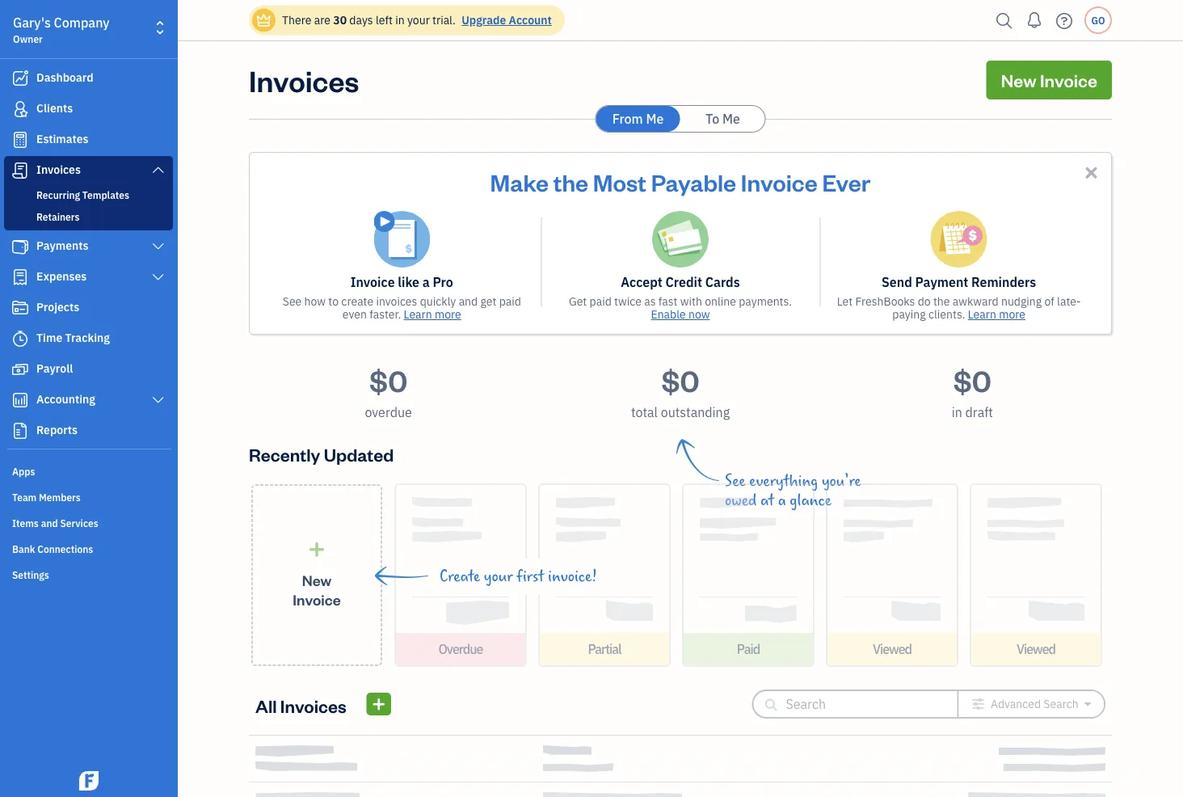 Task type: describe. For each thing, give the bounding box(es) containing it.
client image
[[11, 101, 30, 117]]

you're
[[822, 472, 861, 490]]

main element
[[0, 0, 218, 797]]

settings link
[[4, 562, 173, 586]]

chevron large down image for expenses
[[151, 271, 166, 284]]

send
[[882, 274, 912, 291]]

account
[[509, 13, 552, 27]]

new invoice link for invoices
[[987, 61, 1112, 99]]

to me
[[706, 110, 740, 127]]

fast
[[659, 294, 678, 309]]

recently updated
[[249, 443, 394, 466]]

chart image
[[11, 392, 30, 408]]

with
[[680, 294, 702, 309]]

learn more for a
[[404, 307, 461, 322]]

payment image
[[11, 238, 30, 255]]

accept credit cards get paid twice as fast with online payments. enable now
[[569, 274, 792, 322]]

invoice like a pro
[[351, 274, 453, 291]]

payment
[[916, 274, 969, 291]]

money image
[[11, 361, 30, 378]]

to
[[328, 294, 339, 309]]

total
[[631, 404, 658, 421]]

report image
[[11, 423, 30, 439]]

payroll
[[36, 361, 73, 376]]

1 horizontal spatial overdue
[[439, 641, 483, 658]]

clients link
[[4, 95, 173, 124]]

payments link
[[4, 232, 173, 261]]

see everything you're owed at a glance
[[725, 472, 861, 509]]

services
[[60, 517, 98, 529]]

$0 for $0 in draft
[[954, 361, 992, 399]]

see how to create invoices quickly and get paid even faster.
[[283, 294, 521, 322]]

learn for a
[[404, 307, 432, 322]]

dashboard link
[[4, 64, 173, 93]]

from me
[[613, 110, 664, 127]]

in inside $0 in draft
[[952, 404, 963, 421]]

tracking
[[65, 330, 110, 345]]

projects link
[[4, 293, 173, 323]]

dashboard image
[[11, 70, 30, 86]]

items
[[12, 517, 39, 529]]

awkward
[[953, 294, 999, 309]]

items and services link
[[4, 510, 173, 534]]

more for invoice like a pro
[[435, 307, 461, 322]]

settings
[[12, 568, 49, 581]]

ever
[[822, 167, 871, 197]]

invoice down plus icon
[[293, 590, 341, 609]]

paid inside accept credit cards get paid twice as fast with online payments. enable now
[[590, 294, 612, 309]]

2 horizontal spatial paid
[[737, 641, 760, 658]]

see for see everything you're owed at a glance
[[725, 472, 746, 490]]

create
[[440, 567, 480, 585]]

online
[[705, 294, 736, 309]]

create
[[341, 294, 374, 309]]

expenses
[[36, 269, 87, 284]]

paid inside the see how to create invoices quickly and get paid even faster.
[[499, 294, 521, 309]]

accept credit cards image
[[652, 211, 709, 268]]

accounting link
[[4, 386, 173, 415]]

a inside the see everything you're owed at a glance
[[778, 491, 786, 509]]

me for to me
[[723, 110, 740, 127]]

invoice!
[[548, 567, 597, 585]]

accept
[[621, 274, 663, 291]]

project image
[[11, 300, 30, 316]]

me for from me
[[646, 110, 664, 127]]

make the most payable invoice ever
[[490, 167, 871, 197]]

estimates link
[[4, 125, 173, 154]]

team members link
[[4, 484, 173, 508]]

paying
[[893, 307, 926, 322]]

time
[[36, 330, 62, 345]]

go button
[[1085, 6, 1112, 34]]

to
[[706, 110, 720, 127]]

$0 for $0 overdue
[[369, 361, 408, 399]]

there are 30 days left in your trial. upgrade account
[[282, 13, 552, 27]]

clients.
[[929, 307, 966, 322]]

company
[[54, 14, 110, 31]]

outstanding
[[661, 404, 730, 421]]

recurring templates link
[[7, 185, 170, 205]]

at
[[761, 491, 774, 509]]

0 vertical spatial a
[[423, 274, 430, 291]]

get
[[481, 294, 497, 309]]

payments.
[[739, 294, 792, 309]]

1 horizontal spatial your
[[484, 567, 513, 585]]

new invoice link for create your first invoice!
[[251, 484, 382, 666]]

faster.
[[370, 307, 401, 322]]

owed
[[725, 491, 757, 509]]

connections
[[37, 542, 93, 555]]

apps link
[[4, 458, 173, 483]]

twice
[[614, 294, 642, 309]]

reminders
[[972, 274, 1037, 291]]

1 viewed from the left
[[873, 641, 912, 658]]

all invoices
[[255, 694, 347, 717]]

time tracking
[[36, 330, 110, 345]]

invoice like a pro image
[[374, 211, 430, 268]]

recently
[[249, 443, 320, 466]]

estimates
[[36, 131, 89, 146]]

bank connections
[[12, 542, 93, 555]]

expenses link
[[4, 263, 173, 292]]

members
[[39, 491, 81, 504]]

do
[[918, 294, 931, 309]]

let freshbooks do the awkward nudging of late- paying clients.
[[837, 294, 1081, 322]]

let
[[837, 294, 853, 309]]

items and services
[[12, 517, 98, 529]]

late-
[[1057, 294, 1081, 309]]



Task type: vqa. For each thing, say whether or not it's contained in the screenshot.


Task type: locate. For each thing, give the bounding box(es) containing it.
0 horizontal spatial learn more
[[404, 307, 461, 322]]

see left how
[[283, 294, 302, 309]]

updated
[[324, 443, 394, 466]]

the
[[554, 167, 589, 197], [934, 294, 950, 309]]

your left trial. at the left top of the page
[[407, 13, 430, 27]]

even
[[343, 307, 367, 322]]

in
[[395, 13, 405, 27], [952, 404, 963, 421]]

0 vertical spatial see
[[283, 294, 302, 309]]

2 chevron large down image from the top
[[151, 394, 166, 407]]

invoices up the 'recurring'
[[36, 162, 81, 177]]

see for see how to create invoices quickly and get paid even faster.
[[283, 294, 302, 309]]

0 vertical spatial the
[[554, 167, 589, 197]]

0 horizontal spatial me
[[646, 110, 664, 127]]

1 vertical spatial chevron large down image
[[151, 394, 166, 407]]

glance
[[790, 491, 832, 509]]

chevron large down image inside invoices link
[[151, 163, 166, 176]]

clients
[[36, 101, 73, 116]]

payroll link
[[4, 355, 173, 384]]

learn more
[[404, 307, 461, 322], [968, 307, 1026, 322]]

2 chevron large down image from the top
[[151, 271, 166, 284]]

chevron large down image
[[151, 163, 166, 176], [151, 271, 166, 284]]

2 viewed from the left
[[1017, 641, 1056, 658]]

learn for reminders
[[968, 307, 997, 322]]

and left get
[[459, 294, 478, 309]]

2 learn from the left
[[968, 307, 997, 322]]

go
[[1092, 14, 1106, 27]]

freshbooks
[[856, 294, 915, 309]]

retainers
[[36, 210, 80, 223]]

$0 up draft
[[954, 361, 992, 399]]

0 vertical spatial your
[[407, 13, 430, 27]]

0 horizontal spatial viewed
[[873, 641, 912, 658]]

first
[[517, 567, 544, 585]]

invoices
[[249, 61, 359, 99], [36, 162, 81, 177], [280, 694, 347, 717]]

expense image
[[11, 269, 30, 285]]

more down "reminders"
[[999, 307, 1026, 322]]

partial
[[588, 641, 621, 658]]

projects
[[36, 300, 79, 314]]

overdue
[[365, 404, 412, 421], [439, 641, 483, 658]]

see
[[283, 294, 302, 309], [725, 472, 746, 490]]

chevron large down image up recurring templates link
[[151, 163, 166, 176]]

0 vertical spatial and
[[459, 294, 478, 309]]

your left first on the bottom left of page
[[484, 567, 513, 585]]

0 vertical spatial in
[[395, 13, 405, 27]]

invoices
[[376, 294, 417, 309]]

in left draft
[[952, 404, 963, 421]]

invoice image
[[11, 162, 30, 179]]

from me link
[[596, 106, 680, 132]]

bank connections link
[[4, 536, 173, 560]]

see inside the see everything you're owed at a glance
[[725, 472, 746, 490]]

chevron large down image down retainers link
[[151, 240, 166, 253]]

a right at on the bottom right of page
[[778, 491, 786, 509]]

draft
[[966, 404, 993, 421]]

how
[[304, 294, 326, 309]]

all
[[255, 694, 277, 717]]

new invoice down go to help image
[[1001, 68, 1098, 91]]

more for send payment reminders
[[999, 307, 1026, 322]]

upgrade account link
[[458, 13, 552, 27]]

overdue up updated
[[365, 404, 412, 421]]

team
[[12, 491, 37, 504]]

new invoice down plus icon
[[293, 571, 341, 609]]

new invoice link
[[987, 61, 1112, 99], [251, 484, 382, 666]]

1 vertical spatial invoices
[[36, 162, 81, 177]]

1 vertical spatial and
[[41, 517, 58, 529]]

1 horizontal spatial $0
[[662, 361, 700, 399]]

chevron large down image for payments
[[151, 240, 166, 253]]

1 vertical spatial new invoice
[[293, 571, 341, 609]]

0 vertical spatial new invoice link
[[987, 61, 1112, 99]]

0 horizontal spatial the
[[554, 167, 589, 197]]

1 vertical spatial your
[[484, 567, 513, 585]]

more down pro
[[435, 307, 461, 322]]

1 vertical spatial new
[[302, 571, 332, 590]]

30
[[333, 13, 347, 27]]

send payment reminders image
[[931, 211, 988, 268]]

your
[[407, 13, 430, 27], [484, 567, 513, 585]]

invoices right all on the left bottom of page
[[280, 694, 347, 717]]

invoices inside main element
[[36, 162, 81, 177]]

$0 overdue
[[365, 361, 412, 421]]

paid
[[499, 294, 521, 309], [590, 294, 612, 309], [737, 641, 760, 658]]

retainers link
[[7, 207, 170, 226]]

0 horizontal spatial new
[[302, 571, 332, 590]]

1 learn more from the left
[[404, 307, 461, 322]]

are
[[314, 13, 331, 27]]

1 vertical spatial see
[[725, 472, 746, 490]]

0 horizontal spatial new invoice
[[293, 571, 341, 609]]

chevron large down image inside payments link
[[151, 240, 166, 253]]

me
[[646, 110, 664, 127], [723, 110, 740, 127]]

$0 down faster.
[[369, 361, 408, 399]]

0 vertical spatial chevron large down image
[[151, 163, 166, 176]]

the right do
[[934, 294, 950, 309]]

2 more from the left
[[999, 307, 1026, 322]]

1 horizontal spatial new invoice link
[[987, 61, 1112, 99]]

chevron large down image down payroll link
[[151, 394, 166, 407]]

invoices link
[[4, 156, 173, 185]]

2 me from the left
[[723, 110, 740, 127]]

2 $0 from the left
[[662, 361, 700, 399]]

notifications image
[[1022, 4, 1048, 36]]

accounting
[[36, 392, 95, 407]]

1 horizontal spatial learn more
[[968, 307, 1026, 322]]

enable
[[651, 307, 686, 322]]

estimate image
[[11, 132, 30, 148]]

1 horizontal spatial paid
[[590, 294, 612, 309]]

the left most at top
[[554, 167, 589, 197]]

owner
[[13, 32, 43, 45]]

reports link
[[4, 416, 173, 445]]

1 vertical spatial the
[[934, 294, 950, 309]]

invoice left 'ever'
[[741, 167, 818, 197]]

left
[[376, 13, 393, 27]]

chevron large down image up "projects" link
[[151, 271, 166, 284]]

close image
[[1082, 163, 1101, 182]]

0 horizontal spatial in
[[395, 13, 405, 27]]

0 horizontal spatial overdue
[[365, 404, 412, 421]]

invoices down there
[[249, 61, 359, 99]]

gary's company owner
[[13, 14, 110, 45]]

from
[[613, 110, 643, 127]]

go to help image
[[1052, 8, 1078, 33]]

now
[[689, 307, 710, 322]]

1 vertical spatial overdue
[[439, 641, 483, 658]]

learn more for reminders
[[968, 307, 1026, 322]]

1 more from the left
[[435, 307, 461, 322]]

trial.
[[433, 13, 456, 27]]

everything
[[749, 472, 818, 490]]

chevron large down image for accounting
[[151, 394, 166, 407]]

chevron large down image
[[151, 240, 166, 253], [151, 394, 166, 407]]

$0 inside $0 total outstanding
[[662, 361, 700, 399]]

1 learn from the left
[[404, 307, 432, 322]]

1 $0 from the left
[[369, 361, 408, 399]]

as
[[644, 294, 656, 309]]

1 horizontal spatial more
[[999, 307, 1026, 322]]

1 horizontal spatial and
[[459, 294, 478, 309]]

0 horizontal spatial learn
[[404, 307, 432, 322]]

cards
[[705, 274, 740, 291]]

learn more down "reminders"
[[968, 307, 1026, 322]]

new down plus icon
[[302, 571, 332, 590]]

$0 for $0 total outstanding
[[662, 361, 700, 399]]

invoice down go to help image
[[1040, 68, 1098, 91]]

see up 'owed'
[[725, 472, 746, 490]]

$0 inside $0 overdue
[[369, 361, 408, 399]]

2 vertical spatial invoices
[[280, 694, 347, 717]]

gary's
[[13, 14, 51, 31]]

learn
[[404, 307, 432, 322], [968, 307, 997, 322]]

1 vertical spatial a
[[778, 491, 786, 509]]

learn right faster.
[[404, 307, 432, 322]]

recurring templates
[[36, 188, 129, 201]]

1 horizontal spatial me
[[723, 110, 740, 127]]

create your first invoice!
[[440, 567, 597, 585]]

plus image
[[308, 541, 326, 558]]

3 $0 from the left
[[954, 361, 992, 399]]

2 learn more from the left
[[968, 307, 1026, 322]]

1 horizontal spatial viewed
[[1017, 641, 1056, 658]]

0 horizontal spatial paid
[[499, 294, 521, 309]]

0 horizontal spatial $0
[[369, 361, 408, 399]]

the inside let freshbooks do the awkward nudging of late- paying clients.
[[934, 294, 950, 309]]

to me link
[[681, 106, 765, 132]]

learn right clients.
[[968, 307, 997, 322]]

learn more down pro
[[404, 307, 461, 322]]

$0 in draft
[[952, 361, 993, 421]]

0 vertical spatial chevron large down image
[[151, 240, 166, 253]]

0 vertical spatial invoices
[[249, 61, 359, 99]]

2 horizontal spatial $0
[[954, 361, 992, 399]]

get
[[569, 294, 587, 309]]

$0 up outstanding
[[662, 361, 700, 399]]

send payment reminders
[[882, 274, 1037, 291]]

0 vertical spatial new
[[1001, 68, 1037, 91]]

1 me from the left
[[646, 110, 664, 127]]

apps
[[12, 465, 35, 478]]

0 horizontal spatial new invoice link
[[251, 484, 382, 666]]

chevron large down image for invoices
[[151, 163, 166, 176]]

recurring
[[36, 188, 80, 201]]

0 horizontal spatial your
[[407, 13, 430, 27]]

most
[[593, 167, 647, 197]]

0 horizontal spatial and
[[41, 517, 58, 529]]

and inside the see how to create invoices quickly and get paid even faster.
[[459, 294, 478, 309]]

and right items
[[41, 517, 58, 529]]

time tracking link
[[4, 324, 173, 353]]

and inside main element
[[41, 517, 58, 529]]

templates
[[82, 188, 129, 201]]

me right the "to"
[[723, 110, 740, 127]]

0 horizontal spatial a
[[423, 274, 430, 291]]

$0 total outstanding
[[631, 361, 730, 421]]

1 chevron large down image from the top
[[151, 163, 166, 176]]

new
[[1001, 68, 1037, 91], [302, 571, 332, 590]]

overdue down create
[[439, 641, 483, 658]]

viewed
[[873, 641, 912, 658], [1017, 641, 1056, 658]]

$0 inside $0 in draft
[[954, 361, 992, 399]]

1 chevron large down image from the top
[[151, 240, 166, 253]]

chevron large down image inside the accounting "link"
[[151, 394, 166, 407]]

see inside the see how to create invoices quickly and get paid even faster.
[[283, 294, 302, 309]]

1 horizontal spatial see
[[725, 472, 746, 490]]

1 horizontal spatial learn
[[968, 307, 997, 322]]

crown image
[[255, 12, 272, 29]]

there
[[282, 13, 312, 27]]

days
[[349, 13, 373, 27]]

0 horizontal spatial see
[[283, 294, 302, 309]]

in right left
[[395, 13, 405, 27]]

1 horizontal spatial the
[[934, 294, 950, 309]]

team members
[[12, 491, 81, 504]]

search image
[[992, 8, 1018, 33]]

reports
[[36, 422, 78, 437]]

timer image
[[11, 331, 30, 347]]

1 vertical spatial chevron large down image
[[151, 271, 166, 284]]

me right from
[[646, 110, 664, 127]]

bank
[[12, 542, 35, 555]]

1 horizontal spatial a
[[778, 491, 786, 509]]

0 vertical spatial overdue
[[365, 404, 412, 421]]

Search text field
[[786, 691, 932, 717]]

1 horizontal spatial new
[[1001, 68, 1037, 91]]

pro
[[433, 274, 453, 291]]

chevron large down image inside expenses "link"
[[151, 271, 166, 284]]

a left pro
[[423, 274, 430, 291]]

1 horizontal spatial in
[[952, 404, 963, 421]]

new down search icon
[[1001, 68, 1037, 91]]

like
[[398, 274, 420, 291]]

a
[[423, 274, 430, 291], [778, 491, 786, 509]]

0 vertical spatial new invoice
[[1001, 68, 1098, 91]]

1 vertical spatial new invoice link
[[251, 484, 382, 666]]

1 vertical spatial in
[[952, 404, 963, 421]]

0 horizontal spatial more
[[435, 307, 461, 322]]

1 horizontal spatial new invoice
[[1001, 68, 1098, 91]]

freshbooks image
[[76, 771, 102, 791]]

add invoice image
[[371, 695, 386, 714]]

invoice up create
[[351, 274, 395, 291]]



